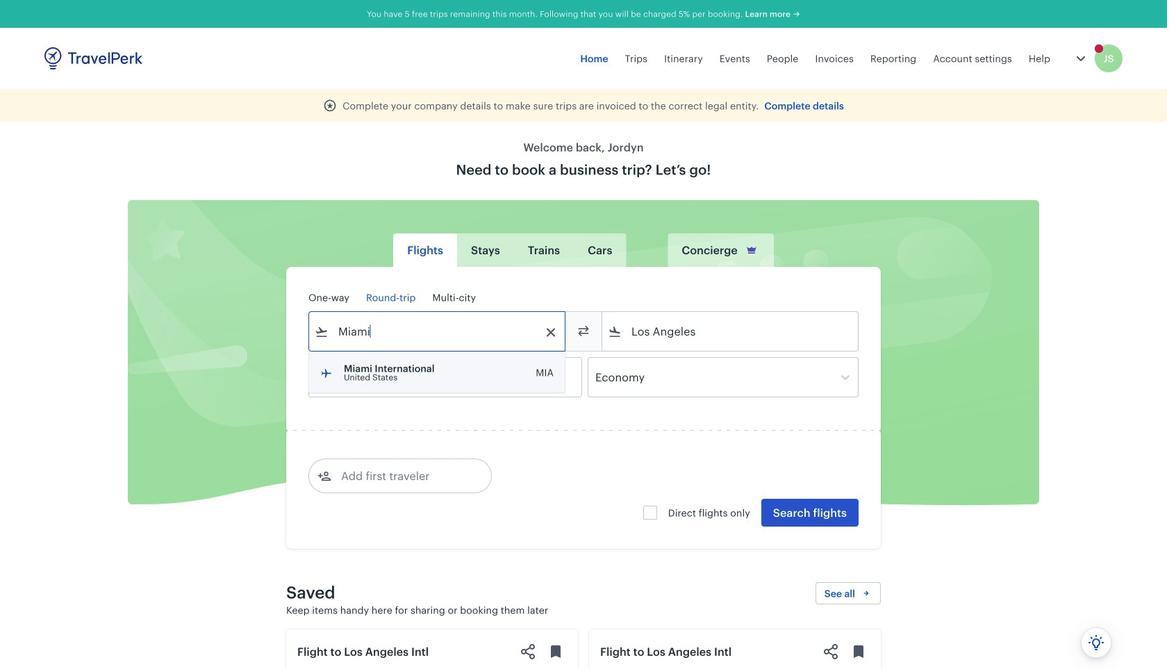 Task type: describe. For each thing, give the bounding box(es) containing it.
Add first traveler search field
[[332, 465, 476, 487]]

From search field
[[329, 320, 547, 343]]

Depart text field
[[329, 358, 401, 397]]

Return text field
[[411, 358, 484, 397]]

To search field
[[622, 320, 840, 343]]



